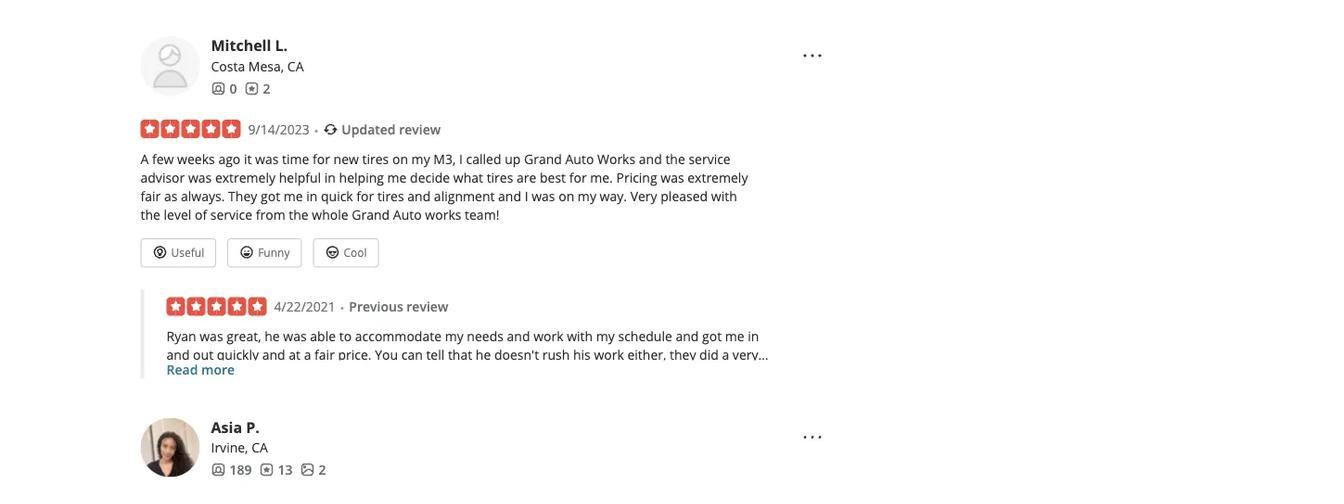 Task type: describe. For each thing, give the bounding box(es) containing it.
m3,
[[434, 150, 456, 168]]

useful button
[[141, 239, 216, 268]]

0
[[230, 79, 237, 97]]

as
[[164, 187, 178, 205]]

you
[[375, 346, 398, 364]]

recommend
[[532, 365, 606, 382]]

2 vertical spatial tires
[[378, 187, 404, 205]]

16 update v2 image
[[323, 122, 338, 137]]

and down are
[[498, 187, 522, 205]]

1 a from the left
[[304, 346, 311, 364]]

my up decide
[[412, 150, 430, 168]]

asia
[[211, 417, 242, 437]]

out
[[193, 346, 214, 364]]

either,
[[628, 346, 667, 364]]

you
[[681, 365, 703, 382]]

time
[[282, 150, 309, 168]]

got inside a few weeks ago it was time for new tires on my m3, i called up grand auto works and the service advisor was extremely helpful in helping me decide what tires are best for me. pricing was extremely fair as always. they got me in quick for tires and alignment and i was on my way. very pleased with the level of service from the whole grand auto works team!
[[261, 187, 280, 205]]

best
[[540, 169, 566, 186]]

fair inside a few weeks ago it was time for new tires on my m3, i called up grand auto works and the service advisor was extremely helpful in helping me decide what tires are best for me. pricing was extremely fair as always. they got me in quick for tires and alignment and i was on my way. very pleased with the level of service from the whole grand auto works team!
[[141, 187, 161, 205]]

inspection
[[227, 365, 289, 382]]

friends element for asia
[[211, 461, 252, 479]]

and up they
[[676, 327, 699, 345]]

highly
[[490, 365, 528, 382]]

read more
[[167, 361, 235, 378]]

whole
[[312, 206, 349, 223]]

rush
[[543, 346, 570, 364]]

me.
[[590, 169, 613, 186]]

4/22/2021
[[274, 298, 336, 315]]

decide
[[410, 169, 450, 186]]

friends element for mitchell
[[211, 79, 237, 98]]

advisor
[[141, 169, 185, 186]]

1 horizontal spatial in
[[325, 169, 336, 186]]

p.
[[246, 417, 260, 437]]

pricing
[[617, 169, 658, 186]]

got inside ryan was great, he was able to accommodate my needs and work with my schedule and got me in and out quickly and at a fair price. you can tell that he doesn't rush his work either, they did a very thorough inspection of my vehicle during the service. highly recommend this place if you need anything done to your vehicle!
[[703, 327, 722, 345]]

helpful
[[279, 169, 321, 186]]

16 friends v2 image for mitchell
[[211, 81, 226, 96]]

fair inside ryan was great, he was able to accommodate my needs and work with my schedule and got me in and out quickly and at a fair price. you can tell that he doesn't rush his work either, they did a very thorough inspection of my vehicle during the service. highly recommend this place if you need anything done to your vehicle!
[[315, 346, 335, 364]]

0 horizontal spatial auto
[[393, 206, 422, 223]]

can
[[402, 346, 423, 364]]

189
[[230, 461, 252, 479]]

reviews element for p.
[[259, 461, 293, 479]]

and up doesn't
[[507, 327, 530, 345]]

and down ryan
[[167, 346, 190, 364]]

my up that at left
[[445, 327, 464, 345]]

5 star rating image for 4/22/2021
[[167, 297, 267, 316]]

cool button
[[313, 239, 379, 268]]

they
[[670, 346, 696, 364]]

thorough
[[167, 365, 223, 382]]

16 friends v2 image for asia
[[211, 463, 226, 478]]

was up always.
[[188, 169, 212, 186]]

very
[[733, 346, 759, 364]]

was up at
[[283, 327, 307, 345]]

me inside ryan was great, he was able to accommodate my needs and work with my schedule and got me in and out quickly and at a fair price. you can tell that he doesn't rush his work either, they did a very thorough inspection of my vehicle during the service. highly recommend this place if you need anything done to your vehicle!
[[726, 327, 745, 345]]

pleased
[[661, 187, 708, 205]]

and left at
[[262, 346, 285, 364]]

ca inside mitchell l. costa mesa, ca
[[288, 57, 304, 75]]

the left level
[[141, 206, 160, 223]]

0 horizontal spatial in
[[306, 187, 318, 205]]

great,
[[227, 327, 261, 345]]

photo of mitchell l. image
[[141, 36, 200, 96]]

way.
[[600, 187, 627, 205]]

9/14/2023
[[248, 120, 310, 138]]

previous
[[349, 298, 403, 315]]

it
[[244, 150, 252, 168]]

0 vertical spatial to
[[339, 327, 352, 345]]

new
[[334, 150, 359, 168]]

0 vertical spatial grand
[[524, 150, 562, 168]]

needs
[[467, 327, 504, 345]]

with inside a few weeks ago it was time for new tires on my m3, i called up grand auto works and the service advisor was extremely helpful in helping me decide what tires are best for me. pricing was extremely fair as always. they got me in quick for tires and alignment and i was on my way. very pleased with the level of service from the whole grand auto works team!
[[712, 187, 738, 205]]

if
[[670, 365, 677, 382]]

team!
[[465, 206, 500, 223]]

0 vertical spatial on
[[392, 150, 408, 168]]

1 vertical spatial tires
[[487, 169, 514, 186]]

photo of asia p. image
[[141, 418, 200, 477]]

at
[[289, 346, 301, 364]]

review for previous review
[[407, 298, 449, 315]]

16 review v2 image
[[259, 463, 274, 478]]

1 vertical spatial he
[[476, 346, 491, 364]]

5 star rating image for 9/14/2023
[[141, 120, 241, 138]]

able
[[310, 327, 336, 345]]

alignment
[[434, 187, 495, 205]]

quick
[[321, 187, 353, 205]]

mitchell l. costa mesa, ca
[[211, 35, 304, 75]]

read more button
[[167, 360, 235, 379]]

costa
[[211, 57, 245, 75]]

funny
[[258, 245, 290, 261]]

1 horizontal spatial auto
[[566, 150, 594, 168]]

0 vertical spatial me
[[388, 169, 407, 186]]

the up pleased
[[666, 150, 686, 168]]

few
[[152, 150, 174, 168]]

0 vertical spatial work
[[534, 327, 564, 345]]

updated
[[342, 120, 396, 138]]

16 cool v2 image
[[325, 245, 340, 260]]

very
[[631, 187, 658, 205]]

l.
[[275, 35, 288, 55]]

up
[[505, 150, 521, 168]]

2 extremely from the left
[[688, 169, 748, 186]]

vehicle!
[[316, 383, 361, 401]]

a
[[141, 150, 149, 168]]

0 horizontal spatial to
[[269, 383, 282, 401]]

0 vertical spatial for
[[313, 150, 330, 168]]

schedule
[[619, 327, 673, 345]]

review for updated review
[[399, 120, 441, 138]]

a few weeks ago it was time for new tires on my m3, i called up grand auto works and the service advisor was extremely helpful in helping me decide what tires are best for me. pricing was extremely fair as always. they got me in quick for tires and alignment and i was on my way. very pleased with the level of service from the whole grand auto works team!
[[141, 150, 748, 223]]



Task type: locate. For each thing, give the bounding box(es) containing it.
0 horizontal spatial fair
[[141, 187, 161, 205]]

ca
[[288, 57, 304, 75], [252, 439, 268, 456]]

the inside ryan was great, he was able to accommodate my needs and work with my schedule and got me in and out quickly and at a fair price. you can tell that he doesn't rush his work either, they did a very thorough inspection of my vehicle during the service. highly recommend this place if you need anything done to your vehicle!
[[418, 365, 438, 382]]

i down are
[[525, 187, 529, 205]]

got
[[261, 187, 280, 205], [703, 327, 722, 345]]

0 vertical spatial reviews element
[[245, 79, 271, 98]]

got up the 'from'
[[261, 187, 280, 205]]

cool
[[344, 245, 367, 261]]

0 vertical spatial review
[[399, 120, 441, 138]]

0 horizontal spatial he
[[265, 327, 280, 345]]

1 vertical spatial auto
[[393, 206, 422, 223]]

grand down helping
[[352, 206, 390, 223]]

1 horizontal spatial a
[[722, 346, 730, 364]]

1 vertical spatial 2
[[319, 461, 326, 479]]

asia p. link
[[211, 417, 260, 437]]

1 friends element from the top
[[211, 79, 237, 98]]

his
[[573, 346, 591, 364]]

in up quick
[[325, 169, 336, 186]]

and up pricing
[[639, 150, 662, 168]]

your
[[285, 383, 313, 401]]

are
[[517, 169, 537, 186]]

1 vertical spatial in
[[306, 187, 318, 205]]

level
[[164, 206, 191, 223]]

friends element containing 0
[[211, 79, 237, 98]]

1 vertical spatial service
[[210, 206, 253, 223]]

2 a from the left
[[722, 346, 730, 364]]

previous review
[[349, 298, 449, 315]]

0 vertical spatial 2
[[263, 79, 271, 97]]

me down helpful
[[284, 187, 303, 205]]

a right at
[[304, 346, 311, 364]]

2
[[263, 79, 271, 97], [319, 461, 326, 479]]

0 horizontal spatial service
[[210, 206, 253, 223]]

0 vertical spatial 16 friends v2 image
[[211, 81, 226, 96]]

0 vertical spatial ca
[[288, 57, 304, 75]]

5 star rating image up the weeks
[[141, 120, 241, 138]]

0 vertical spatial he
[[265, 327, 280, 345]]

was down best
[[532, 187, 555, 205]]

works
[[425, 206, 462, 223]]

in up very
[[748, 327, 760, 345]]

reviews element for l.
[[245, 79, 271, 98]]

friends element down irvine,
[[211, 461, 252, 479]]

2 16 friends v2 image from the top
[[211, 463, 226, 478]]

review up m3,
[[399, 120, 441, 138]]

1 horizontal spatial fair
[[315, 346, 335, 364]]

1 vertical spatial i
[[525, 187, 529, 205]]

1 horizontal spatial i
[[525, 187, 529, 205]]

1 horizontal spatial grand
[[524, 150, 562, 168]]

fair
[[141, 187, 161, 205], [315, 346, 335, 364]]

with right pleased
[[712, 187, 738, 205]]

always.
[[181, 187, 225, 205]]

16 friends v2 image left 189
[[211, 463, 226, 478]]

he
[[265, 327, 280, 345], [476, 346, 491, 364]]

of inside a few weeks ago it was time for new tires on my m3, i called up grand auto works and the service advisor was extremely helpful in helping me decide what tires are best for me. pricing was extremely fair as always. they got me in quick for tires and alignment and i was on my way. very pleased with the level of service from the whole grand auto works team!
[[195, 206, 207, 223]]

got up did
[[703, 327, 722, 345]]

place
[[634, 365, 666, 382]]

0 horizontal spatial for
[[313, 150, 330, 168]]

reviews element containing 13
[[259, 461, 293, 479]]

during
[[375, 365, 415, 382]]

for left "new"
[[313, 150, 330, 168]]

1 vertical spatial me
[[284, 187, 303, 205]]

0 vertical spatial with
[[712, 187, 738, 205]]

1 vertical spatial with
[[567, 327, 593, 345]]

my down "me."
[[578, 187, 597, 205]]

1 horizontal spatial got
[[703, 327, 722, 345]]

my up your
[[308, 365, 327, 382]]

0 vertical spatial in
[[325, 169, 336, 186]]

tires down 'up'
[[487, 169, 514, 186]]

1 extremely from the left
[[215, 169, 276, 186]]

fair down able
[[315, 346, 335, 364]]

0 horizontal spatial 2
[[263, 79, 271, 97]]

ca down p. at the bottom left of the page
[[252, 439, 268, 456]]

to
[[339, 327, 352, 345], [269, 383, 282, 401]]

2 for reviews element containing 2
[[263, 79, 271, 97]]

on down best
[[559, 187, 575, 205]]

2 vertical spatial me
[[726, 327, 745, 345]]

1 vertical spatial got
[[703, 327, 722, 345]]

anything
[[167, 383, 232, 401]]

the right the 'from'
[[289, 206, 309, 223]]

auto up "me."
[[566, 150, 594, 168]]

0 horizontal spatial with
[[567, 327, 593, 345]]

from
[[256, 206, 286, 223]]

done
[[235, 383, 266, 401]]

ryan
[[167, 327, 196, 345]]

work
[[534, 327, 564, 345], [594, 346, 624, 364]]

0 vertical spatial i
[[459, 150, 463, 168]]

0 vertical spatial friends element
[[211, 79, 237, 98]]

my up this
[[597, 327, 615, 345]]

13
[[278, 461, 293, 479]]

of inside ryan was great, he was able to accommodate my needs and work with my schedule and got me in and out quickly and at a fair price. you can tell that he doesn't rush his work either, they did a very thorough inspection of my vehicle during the service. highly recommend this place if you need anything done to your vehicle!
[[293, 365, 305, 382]]

useful
[[171, 245, 204, 261]]

16 friends v2 image left 0
[[211, 81, 226, 96]]

1 vertical spatial on
[[559, 187, 575, 205]]

of up your
[[293, 365, 305, 382]]

ca inside asia p. irvine, ca
[[252, 439, 268, 456]]

weeks
[[177, 150, 215, 168]]

what
[[454, 169, 484, 186]]

2 vertical spatial in
[[748, 327, 760, 345]]

0 vertical spatial got
[[261, 187, 280, 205]]

0 horizontal spatial on
[[392, 150, 408, 168]]

ryan was great, he was able to accommodate my needs and work with my schedule and got me in and out quickly and at a fair price. you can tell that he doesn't rush his work either, they did a very thorough inspection of my vehicle during the service. highly recommend this place if you need anything done to your vehicle!
[[167, 327, 760, 401]]

2 horizontal spatial in
[[748, 327, 760, 345]]

friends element
[[211, 79, 237, 98], [211, 461, 252, 479]]

they
[[228, 187, 257, 205]]

0 horizontal spatial of
[[195, 206, 207, 223]]

1 16 friends v2 image from the top
[[211, 81, 226, 96]]

0 vertical spatial auto
[[566, 150, 594, 168]]

reviews element left 16 photos v2
[[259, 461, 293, 479]]

more
[[201, 361, 235, 378]]

2 inside reviews element
[[263, 79, 271, 97]]

need
[[707, 365, 737, 382]]

auto left works
[[393, 206, 422, 223]]

2 horizontal spatial for
[[570, 169, 587, 186]]

service down they
[[210, 206, 253, 223]]

accommodate
[[355, 327, 442, 345]]

5 star rating image up great,
[[167, 297, 267, 316]]

mesa,
[[249, 57, 284, 75]]

was
[[255, 150, 279, 168], [188, 169, 212, 186], [661, 169, 685, 186], [532, 187, 555, 205], [200, 327, 223, 345], [283, 327, 307, 345]]

0 horizontal spatial me
[[284, 187, 303, 205]]

works
[[598, 150, 636, 168]]

2 right 16 photos v2
[[319, 461, 326, 479]]

a right did
[[722, 346, 730, 364]]

work up rush
[[534, 327, 564, 345]]

he down needs
[[476, 346, 491, 364]]

to left your
[[269, 383, 282, 401]]

me
[[388, 169, 407, 186], [284, 187, 303, 205], [726, 327, 745, 345]]

fair left as at the top
[[141, 187, 161, 205]]

0 vertical spatial tires
[[362, 150, 389, 168]]

ca down l.
[[288, 57, 304, 75]]

tell
[[426, 346, 445, 364]]

1 vertical spatial reviews element
[[259, 461, 293, 479]]

1 horizontal spatial of
[[293, 365, 305, 382]]

funny button
[[228, 239, 302, 268]]

1 horizontal spatial he
[[476, 346, 491, 364]]

0 vertical spatial 5 star rating image
[[141, 120, 241, 138]]

reviews element
[[245, 79, 271, 98], [259, 461, 293, 479]]

0 vertical spatial fair
[[141, 187, 161, 205]]

1 horizontal spatial with
[[712, 187, 738, 205]]

1 horizontal spatial on
[[559, 187, 575, 205]]

1 vertical spatial for
[[570, 169, 587, 186]]

2 right 16 review v2 icon
[[263, 79, 271, 97]]

0 vertical spatial service
[[689, 150, 731, 168]]

in down helpful
[[306, 187, 318, 205]]

in inside ryan was great, he was able to accommodate my needs and work with my schedule and got me in and out quickly and at a fair price. you can tell that he doesn't rush his work either, they did a very thorough inspection of my vehicle during the service. highly recommend this place if you need anything done to your vehicle!
[[748, 327, 760, 345]]

with up his on the bottom of page
[[567, 327, 593, 345]]

0 horizontal spatial ca
[[252, 439, 268, 456]]

1 horizontal spatial extremely
[[688, 169, 748, 186]]

called
[[466, 150, 502, 168]]

16 review v2 image
[[245, 81, 259, 96]]

2 friends element from the top
[[211, 461, 252, 479]]

0 horizontal spatial extremely
[[215, 169, 276, 186]]

1 vertical spatial fair
[[315, 346, 335, 364]]

16 photos v2 image
[[300, 463, 315, 478]]

friends element containing 189
[[211, 461, 252, 479]]

1 horizontal spatial 2
[[319, 461, 326, 479]]

the
[[666, 150, 686, 168], [141, 206, 160, 223], [289, 206, 309, 223], [418, 365, 438, 382]]

extremely down it
[[215, 169, 276, 186]]

was up pleased
[[661, 169, 685, 186]]

extremely
[[215, 169, 276, 186], [688, 169, 748, 186]]

friends element down costa in the top of the page
[[211, 79, 237, 98]]

helping
[[339, 169, 384, 186]]

this
[[609, 365, 631, 382]]

review up accommodate on the left of page
[[407, 298, 449, 315]]

mitchell
[[211, 35, 271, 55]]

1 horizontal spatial me
[[388, 169, 407, 186]]

0 horizontal spatial a
[[304, 346, 311, 364]]

reviews element containing 2
[[245, 79, 271, 98]]

1 vertical spatial of
[[293, 365, 305, 382]]

1 horizontal spatial ca
[[288, 57, 304, 75]]

2 inside photos element
[[319, 461, 326, 479]]

1 horizontal spatial work
[[594, 346, 624, 364]]

1 vertical spatial 5 star rating image
[[167, 297, 267, 316]]

of down always.
[[195, 206, 207, 223]]

tires up helping
[[362, 150, 389, 168]]

and down decide
[[408, 187, 431, 205]]

doesn't
[[495, 346, 539, 364]]

1 vertical spatial to
[[269, 383, 282, 401]]

1 vertical spatial friends element
[[211, 461, 252, 479]]

service.
[[442, 365, 487, 382]]

ago
[[218, 150, 241, 168]]

did
[[700, 346, 719, 364]]

of
[[195, 206, 207, 223], [293, 365, 305, 382]]

1 horizontal spatial to
[[339, 327, 352, 345]]

review
[[399, 120, 441, 138], [407, 298, 449, 315]]

1 horizontal spatial service
[[689, 150, 731, 168]]

1 vertical spatial grand
[[352, 206, 390, 223]]

the down 'tell'
[[418, 365, 438, 382]]

with
[[712, 187, 738, 205], [567, 327, 593, 345]]

vehicle
[[330, 365, 372, 382]]

to up price.
[[339, 327, 352, 345]]

that
[[448, 346, 473, 364]]

for
[[313, 150, 330, 168], [570, 169, 587, 186], [357, 187, 374, 205]]

for down helping
[[357, 187, 374, 205]]

asia p. irvine, ca
[[211, 417, 268, 456]]

tires down helping
[[378, 187, 404, 205]]

16 funny v2 image
[[240, 245, 254, 260]]

was up out
[[200, 327, 223, 345]]

2 for photos element
[[319, 461, 326, 479]]

price.
[[338, 346, 372, 364]]

quickly
[[217, 346, 259, 364]]

1 vertical spatial ca
[[252, 439, 268, 456]]

service up pleased
[[689, 150, 731, 168]]

5 star rating image
[[141, 120, 241, 138], [167, 297, 267, 316]]

photos element
[[300, 461, 326, 479]]

me up very
[[726, 327, 745, 345]]

i right m3,
[[459, 150, 463, 168]]

reviews element down the mesa,
[[245, 79, 271, 98]]

with inside ryan was great, he was able to accommodate my needs and work with my schedule and got me in and out quickly and at a fair price. you can tell that he doesn't rush his work either, they did a very thorough inspection of my vehicle during the service. highly recommend this place if you need anything done to your vehicle!
[[567, 327, 593, 345]]

extremely up pleased
[[688, 169, 748, 186]]

1 vertical spatial work
[[594, 346, 624, 364]]

1 vertical spatial review
[[407, 298, 449, 315]]

me left decide
[[388, 169, 407, 186]]

2 vertical spatial for
[[357, 187, 374, 205]]

my
[[412, 150, 430, 168], [578, 187, 597, 205], [445, 327, 464, 345], [597, 327, 615, 345], [308, 365, 327, 382]]

work up this
[[594, 346, 624, 364]]

mitchell l. link
[[211, 35, 288, 55]]

1 vertical spatial 16 friends v2 image
[[211, 463, 226, 478]]

was right it
[[255, 150, 279, 168]]

he right great,
[[265, 327, 280, 345]]

0 vertical spatial of
[[195, 206, 207, 223]]

on down updated review
[[392, 150, 408, 168]]

updated review
[[342, 120, 441, 138]]

on
[[392, 150, 408, 168], [559, 187, 575, 205]]

2 horizontal spatial me
[[726, 327, 745, 345]]

16 useful v2 image
[[153, 245, 168, 260]]

and
[[639, 150, 662, 168], [408, 187, 431, 205], [498, 187, 522, 205], [507, 327, 530, 345], [676, 327, 699, 345], [167, 346, 190, 364], [262, 346, 285, 364]]

0 horizontal spatial got
[[261, 187, 280, 205]]

for left "me."
[[570, 169, 587, 186]]

0 horizontal spatial grand
[[352, 206, 390, 223]]

grand up best
[[524, 150, 562, 168]]

0 horizontal spatial i
[[459, 150, 463, 168]]

0 horizontal spatial work
[[534, 327, 564, 345]]

read
[[167, 361, 198, 378]]

16 friends v2 image
[[211, 81, 226, 96], [211, 463, 226, 478]]

1 horizontal spatial for
[[357, 187, 374, 205]]



Task type: vqa. For each thing, say whether or not it's contained in the screenshot.
apply.
no



